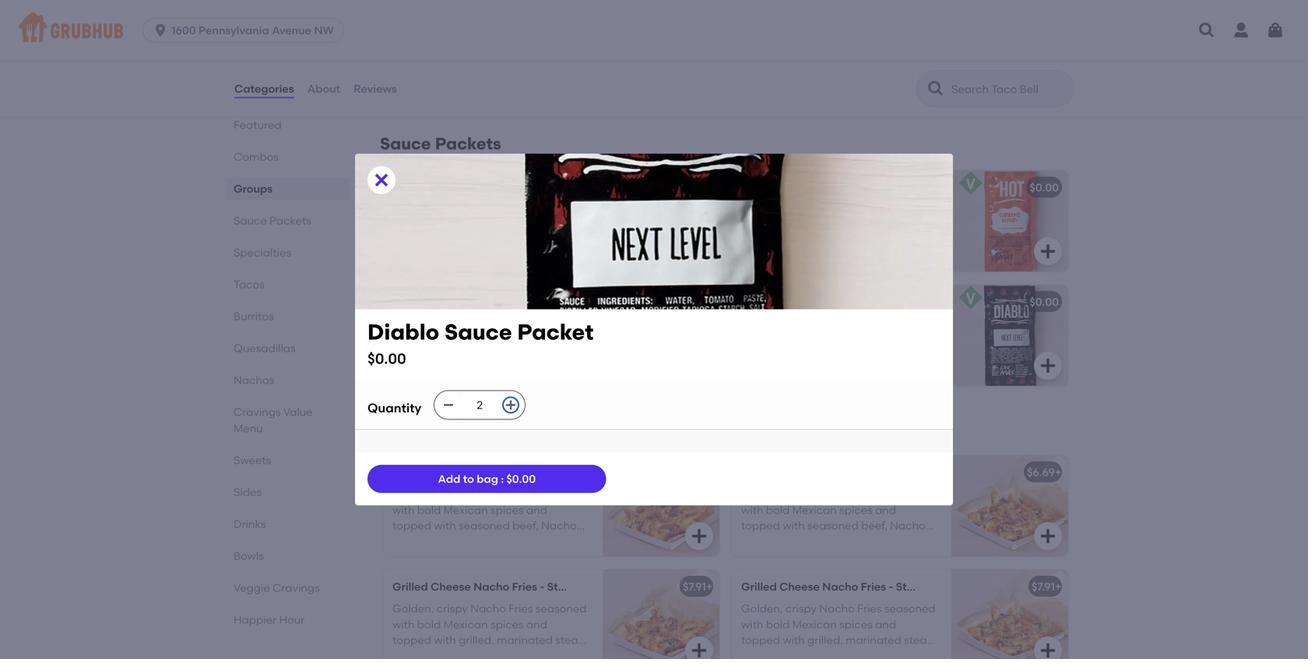 Task type: locate. For each thing, give the bounding box(es) containing it.
1 horizontal spatial choice
[[767, 32, 803, 46]]

sauce
[[380, 134, 431, 154], [415, 181, 448, 194], [763, 181, 797, 194], [234, 214, 267, 227], [418, 295, 451, 309], [779, 295, 813, 309], [445, 319, 512, 345]]

hot
[[741, 181, 761, 194]]

grilled
[[392, 466, 428, 479], [741, 466, 777, 479], [392, 580, 428, 594], [741, 580, 777, 594]]

tacos left supremes®
[[821, 80, 852, 93]]

1 horizontal spatial $7.91 +
[[1032, 580, 1062, 594]]

tacos up burritos
[[234, 278, 265, 291]]

nacho
[[392, 64, 428, 77], [819, 64, 854, 77], [474, 466, 510, 479], [822, 466, 858, 479], [474, 580, 510, 594], [822, 580, 858, 594]]

0 horizontal spatial doritos®
[[473, 64, 517, 77]]

$0.00
[[681, 181, 710, 194], [1030, 181, 1059, 194], [681, 295, 710, 309], [1030, 295, 1059, 309], [368, 350, 406, 367], [507, 473, 536, 486]]

search icon image
[[927, 79, 945, 98]]

your inside the "your choice of 12 of the following tacos: crunchy or soft taco, or nacho cheese doritos® locos tacos."
[[392, 32, 416, 46]]

following
[[515, 32, 562, 46], [864, 32, 911, 46]]

nacho for grilled cheese nacho fries - steak, spicy
[[822, 580, 858, 594]]

the inside the "your choice of 12 of the following tacos: crunchy or soft taco, or nacho cheese doritos® locos tacos."
[[495, 32, 513, 46]]

crunchy for or
[[776, 48, 821, 61]]

tacos: inside your choice of 12 of the following tacos: crunchy or soft taco supremes®, or nacho cheese doritos® locos tacos supremes®
[[741, 48, 774, 61]]

1 your from the left
[[392, 32, 416, 46]]

mild sauce packet
[[392, 295, 491, 309]]

following up taco,
[[515, 32, 562, 46]]

bowls
[[234, 550, 264, 563]]

choice inside your choice of 12 of the following tacos: crunchy or soft taco supremes®, or nacho cheese doritos® locos tacos supremes®
[[767, 32, 803, 46]]

locos
[[519, 64, 550, 77], [787, 80, 818, 93]]

1 horizontal spatial your
[[741, 32, 764, 46]]

diablo inside 'diablo sauce packet $0.00'
[[368, 319, 439, 345]]

0 horizontal spatial $7.91 +
[[683, 580, 713, 594]]

0 horizontal spatial tacos
[[234, 278, 265, 291]]

fries left beef,
[[861, 466, 886, 479]]

0 horizontal spatial following
[[515, 32, 562, 46]]

specialties
[[234, 246, 291, 259], [380, 419, 471, 439]]

your inside your choice of 12 of the following tacos: crunchy or soft taco supremes®, or nacho cheese doritos® locos tacos supremes®
[[741, 32, 764, 46]]

- left beef
[[540, 466, 545, 479]]

crunchy inside your choice of 12 of the following tacos: crunchy or soft taco supremes®, or nacho cheese doritos® locos tacos supremes®
[[776, 48, 821, 61]]

12
[[470, 32, 480, 46], [818, 32, 828, 46]]

beef,
[[896, 466, 922, 479]]

fries for beef
[[512, 466, 537, 479]]

1 12 from the left
[[470, 32, 480, 46]]

1 vertical spatial specialties
[[380, 419, 471, 439]]

$6.69 +
[[1027, 466, 1062, 479]]

locos inside your choice of 12 of the following tacos: crunchy or soft taco supremes®, or nacho cheese doritos® locos tacos supremes®
[[787, 80, 818, 93]]

tacos: for your choice of 12 of the following tacos: crunchy or soft taco supremes®, or nacho cheese doritos® locos tacos supremes®
[[741, 48, 774, 61]]

sauce for fire sauce packet
[[415, 181, 448, 194]]

0 horizontal spatial $7.91
[[683, 580, 706, 594]]

following inside the "your choice of 12 of the following tacos: crunchy or soft taco, or nacho cheese doritos® locos tacos."
[[515, 32, 562, 46]]

sauce for diablo sauce packet
[[779, 295, 813, 309]]

crunchy for nacho
[[427, 48, 472, 61]]

cheese for grilled cheese nacho fries - steak, spicy
[[780, 580, 820, 594]]

2 $7.91 + from the left
[[1032, 580, 1062, 594]]

main navigation navigation
[[0, 0, 1308, 61]]

1600
[[171, 24, 196, 37]]

spicy
[[925, 466, 954, 479], [932, 580, 961, 594]]

1 tacos: from the left
[[392, 48, 425, 61]]

1 horizontal spatial the
[[844, 32, 861, 46]]

packet for diablo sauce packet
[[815, 295, 853, 309]]

crunchy left taco,
[[427, 48, 472, 61]]

spicy right steak,
[[932, 580, 961, 594]]

grilled inside button
[[392, 466, 428, 479]]

packet inside 'diablo sauce packet $0.00'
[[517, 319, 594, 345]]

crunchy inside the "your choice of 12 of the following tacos: crunchy or soft taco, or nacho cheese doritos® locos tacos."
[[427, 48, 472, 61]]

fries left steak,
[[861, 580, 886, 594]]

cheese
[[431, 64, 471, 77], [857, 64, 897, 77], [431, 466, 471, 479], [780, 466, 820, 479], [431, 580, 471, 594], [780, 580, 820, 594]]

$7.91 for grilled cheese nacho fries - steak
[[683, 580, 706, 594]]

svg image
[[153, 23, 168, 38], [1039, 72, 1058, 90], [372, 171, 391, 190], [690, 242, 709, 261], [1039, 357, 1058, 375], [442, 399, 455, 412], [690, 642, 709, 660], [1039, 642, 1058, 660]]

packet for hot sauce packet
[[799, 181, 837, 194]]

nw
[[314, 24, 334, 37]]

0 horizontal spatial the
[[495, 32, 513, 46]]

your up supremes®,
[[741, 32, 764, 46]]

choice inside the "your choice of 12 of the following tacos: crunchy or soft taco, or nacho cheese doritos® locos tacos."
[[418, 32, 454, 46]]

sweets
[[234, 454, 271, 467]]

soft for taco,
[[488, 48, 509, 61]]

grilled for grilled cheese nacho fries - beef, spicy
[[741, 466, 777, 479]]

soft
[[488, 48, 509, 61], [837, 48, 858, 61]]

1 horizontal spatial $7.91
[[1032, 580, 1055, 594]]

sauce packets down groups
[[234, 214, 311, 227]]

crunchy
[[427, 48, 472, 61], [776, 48, 821, 61]]

0 horizontal spatial specialties
[[234, 246, 291, 259]]

1 crunchy from the left
[[427, 48, 472, 61]]

or
[[475, 48, 486, 61], [543, 48, 554, 61], [824, 48, 835, 61], [805, 64, 816, 77]]

or right taco,
[[543, 48, 554, 61]]

1 horizontal spatial specialties
[[380, 419, 471, 439]]

0 vertical spatial sauce packets
[[380, 134, 501, 154]]

about
[[307, 82, 340, 95]]

1 horizontal spatial diablo
[[741, 295, 777, 309]]

1 horizontal spatial doritos®
[[741, 80, 785, 93]]

following for taco
[[864, 32, 911, 46]]

spicy right beef,
[[925, 466, 954, 479]]

1 horizontal spatial locos
[[787, 80, 818, 93]]

nacho inside the "your choice of 12 of the following tacos: crunchy or soft taco, or nacho cheese doritos® locos tacos."
[[392, 64, 428, 77]]

tacos.
[[553, 64, 587, 77]]

1 horizontal spatial soft
[[837, 48, 858, 61]]

specialties up burritos
[[234, 246, 291, 259]]

tacos:
[[392, 48, 425, 61], [741, 48, 774, 61]]

$7.91
[[683, 580, 706, 594], [1032, 580, 1055, 594]]

fries for steak
[[512, 580, 537, 594]]

doritos® down supremes®,
[[741, 80, 785, 93]]

cheese inside 'grilled cheese nacho fries - beef' button
[[431, 466, 471, 479]]

spicy for grilled cheese nacho fries - steak, spicy
[[932, 580, 961, 594]]

or left taco
[[824, 48, 835, 61]]

bag
[[477, 473, 498, 486]]

fries inside button
[[512, 466, 537, 479]]

2 the from the left
[[844, 32, 861, 46]]

+ for grilled cheese nacho fries - steak
[[706, 580, 713, 594]]

1 vertical spatial sauce packets
[[234, 214, 311, 227]]

2 12 from the left
[[818, 32, 828, 46]]

1 vertical spatial packets
[[270, 214, 311, 227]]

the up taco,
[[495, 32, 513, 46]]

2 choice from the left
[[767, 32, 803, 46]]

hot sauce packet image
[[952, 170, 1068, 272]]

1 horizontal spatial crunchy
[[776, 48, 821, 61]]

fries left steak
[[512, 580, 537, 594]]

your for your choice of 12 of the following tacos: crunchy or soft taco supremes®, or nacho cheese doritos® locos tacos supremes®
[[741, 32, 764, 46]]

to
[[463, 473, 474, 486]]

locos down supremes®,
[[787, 80, 818, 93]]

0 vertical spatial diablo
[[741, 295, 777, 309]]

- inside 'grilled cheese nacho fries - beef' button
[[540, 466, 545, 479]]

fries right ":"
[[512, 466, 537, 479]]

specialties down quantity in the left of the page
[[380, 419, 471, 439]]

1 horizontal spatial packets
[[435, 134, 501, 154]]

0 vertical spatial doritos®
[[473, 64, 517, 77]]

menu
[[234, 422, 263, 435]]

packets up fire sauce packet
[[435, 134, 501, 154]]

12 for nacho
[[818, 32, 828, 46]]

cheese for grilled cheese nacho fries - beef
[[431, 466, 471, 479]]

grilled cheese nacho fries - steak
[[392, 580, 578, 594]]

1 soft from the left
[[488, 48, 509, 61]]

svg image
[[1198, 21, 1216, 40], [1266, 21, 1285, 40], [1039, 242, 1058, 261], [505, 399, 517, 412], [690, 527, 709, 546], [1039, 527, 1058, 546]]

cheese for grilled cheese nacho fries - steak
[[431, 580, 471, 594]]

1 choice from the left
[[418, 32, 454, 46]]

the up taco
[[844, 32, 861, 46]]

+
[[1055, 466, 1062, 479], [706, 580, 713, 594], [1055, 580, 1062, 594]]

avenue
[[272, 24, 312, 37]]

your choice of 12 of the following tacos: crunchy or soft taco, or nacho cheese doritos® locos tacos.
[[392, 32, 587, 77]]

0 horizontal spatial tacos:
[[392, 48, 425, 61]]

0 vertical spatial cravings
[[234, 406, 281, 419]]

0 horizontal spatial your
[[392, 32, 416, 46]]

0 horizontal spatial choice
[[418, 32, 454, 46]]

crunchy up supremes®,
[[776, 48, 821, 61]]

supremes®
[[854, 80, 913, 93]]

packet
[[451, 181, 488, 194], [799, 181, 837, 194], [454, 295, 491, 309], [815, 295, 853, 309], [517, 319, 594, 345]]

soft left taco
[[837, 48, 858, 61]]

mild
[[392, 295, 415, 309]]

12 inside your choice of 12 of the following tacos: crunchy or soft taco supremes®, or nacho cheese doritos® locos tacos supremes®
[[818, 32, 828, 46]]

grilled for grilled cheese nacho fries - beef
[[392, 466, 428, 479]]

the inside your choice of 12 of the following tacos: crunchy or soft taco supremes®, or nacho cheese doritos® locos tacos supremes®
[[844, 32, 861, 46]]

1 vertical spatial doritos®
[[741, 80, 785, 93]]

1 vertical spatial tacos
[[234, 278, 265, 291]]

1 horizontal spatial sauce packets
[[380, 134, 501, 154]]

of
[[456, 32, 467, 46], [482, 32, 493, 46], [805, 32, 816, 46], [831, 32, 841, 46]]

0 horizontal spatial diablo
[[368, 319, 439, 345]]

diablo
[[741, 295, 777, 309], [368, 319, 439, 345]]

packets
[[435, 134, 501, 154], [270, 214, 311, 227]]

$7.91 +
[[683, 580, 713, 594], [1032, 580, 1062, 594]]

- left steak
[[540, 580, 545, 594]]

cheese inside your choice of 12 of the following tacos: crunchy or soft taco supremes®, or nacho cheese doritos® locos tacos supremes®
[[857, 64, 897, 77]]

tacos: up supremes®,
[[741, 48, 774, 61]]

tacos: up reviews
[[392, 48, 425, 61]]

1 horizontal spatial 12
[[818, 32, 828, 46]]

2 $7.91 from the left
[[1032, 580, 1055, 594]]

soft inside the "your choice of 12 of the following tacos: crunchy or soft taco, or nacho cheese doritos® locos tacos."
[[488, 48, 509, 61]]

- for steak,
[[889, 580, 893, 594]]

tacos
[[821, 80, 852, 93], [234, 278, 265, 291]]

packet for fire sauce packet
[[451, 181, 488, 194]]

sauce packets
[[380, 134, 501, 154], [234, 214, 311, 227]]

grilled cheese nacho fries - steak, spicy image
[[952, 570, 1068, 660]]

sauce inside 'diablo sauce packet $0.00'
[[445, 319, 512, 345]]

following inside your choice of 12 of the following tacos: crunchy or soft taco supremes®, or nacho cheese doritos® locos tacos supremes®
[[864, 32, 911, 46]]

2 following from the left
[[864, 32, 911, 46]]

categories
[[234, 82, 294, 95]]

cravings up menu at the left of page
[[234, 406, 281, 419]]

0 horizontal spatial 12
[[470, 32, 480, 46]]

your
[[392, 32, 416, 46], [741, 32, 764, 46]]

0 horizontal spatial sauce packets
[[234, 214, 311, 227]]

fries for beef,
[[861, 466, 886, 479]]

grilled cheese nacho fries - beef, spicy
[[741, 466, 954, 479]]

1 vertical spatial spicy
[[932, 580, 961, 594]]

cravings value menu
[[234, 406, 313, 435]]

$7.91 + for grilled cheese nacho fries - steak
[[683, 580, 713, 594]]

1 $7.91 from the left
[[683, 580, 706, 594]]

0 horizontal spatial locos
[[519, 64, 550, 77]]

1 $7.91 + from the left
[[683, 580, 713, 594]]

2 tacos: from the left
[[741, 48, 774, 61]]

quesadillas
[[234, 342, 296, 355]]

locos down taco,
[[519, 64, 550, 77]]

-
[[540, 466, 545, 479], [889, 466, 893, 479], [540, 580, 545, 594], [889, 580, 893, 594]]

0 horizontal spatial crunchy
[[427, 48, 472, 61]]

quantity
[[368, 401, 421, 416]]

grilled cheese nacho fries - beef button
[[383, 455, 720, 557]]

veggie cravings
[[234, 582, 320, 595]]

your up reviews
[[392, 32, 416, 46]]

- for beef
[[540, 466, 545, 479]]

0 vertical spatial spicy
[[925, 466, 954, 479]]

12 inside the "your choice of 12 of the following tacos: crunchy or soft taco, or nacho cheese doritos® locos tacos."
[[470, 32, 480, 46]]

diablo sauce packet $0.00
[[368, 319, 594, 367]]

soft left taco,
[[488, 48, 509, 61]]

steak,
[[896, 580, 930, 594]]

2 crunchy from the left
[[776, 48, 821, 61]]

doritos® down taco,
[[473, 64, 517, 77]]

the
[[495, 32, 513, 46], [844, 32, 861, 46]]

fries for steak,
[[861, 580, 886, 594]]

cravings inside the cravings value menu
[[234, 406, 281, 419]]

soft inside your choice of 12 of the following tacos: crunchy or soft taco supremes®, or nacho cheese doritos® locos tacos supremes®
[[837, 48, 858, 61]]

1 vertical spatial diablo
[[368, 319, 439, 345]]

$0.00 for hot sauce packet image
[[1030, 181, 1059, 194]]

fries
[[512, 466, 537, 479], [861, 466, 886, 479], [512, 580, 537, 594], [861, 580, 886, 594]]

$7.91 + for grilled cheese nacho fries - steak, spicy
[[1032, 580, 1062, 594]]

doritos®
[[473, 64, 517, 77], [741, 80, 785, 93]]

1 horizontal spatial tacos:
[[741, 48, 774, 61]]

reviews button
[[353, 61, 398, 117]]

packets down groups
[[270, 214, 311, 227]]

$7.91 for grilled cheese nacho fries - steak, spicy
[[1032, 580, 1055, 594]]

pennsylvania
[[199, 24, 269, 37]]

- for steak
[[540, 580, 545, 594]]

categories button
[[234, 61, 295, 117]]

spicy for grilled cheese nacho fries - beef, spicy
[[925, 466, 954, 479]]

cravings
[[234, 406, 281, 419], [273, 582, 320, 595]]

doritos® inside your choice of 12 of the following tacos: crunchy or soft taco supremes®, or nacho cheese doritos® locos tacos supremes®
[[741, 80, 785, 93]]

sauce packets up fire sauce packet
[[380, 134, 501, 154]]

2 soft from the left
[[837, 48, 858, 61]]

fire sauce packet image
[[603, 170, 720, 272]]

hot sauce packet
[[741, 181, 837, 194]]

cheese for grilled cheese nacho fries - beef, spicy
[[780, 466, 820, 479]]

0 vertical spatial tacos
[[821, 80, 852, 93]]

choice
[[418, 32, 454, 46], [767, 32, 803, 46]]

12 for cheese
[[470, 32, 480, 46]]

grilled cheese nacho fries - beef
[[392, 466, 571, 479]]

0 horizontal spatial soft
[[488, 48, 509, 61]]

:
[[501, 473, 504, 486]]

0 vertical spatial specialties
[[234, 246, 291, 259]]

2 your from the left
[[741, 32, 764, 46]]

featured
[[234, 118, 282, 132]]

cravings up hour
[[273, 582, 320, 595]]

nacho for grilled cheese nacho fries - beef, spicy
[[822, 466, 858, 479]]

0 vertical spatial locos
[[519, 64, 550, 77]]

1 vertical spatial locos
[[787, 80, 818, 93]]

sauce for hot sauce packet
[[763, 181, 797, 194]]

tacos inside your choice of 12 of the following tacos: crunchy or soft taco supremes®, or nacho cheese doritos® locos tacos supremes®
[[821, 80, 852, 93]]

1 the from the left
[[495, 32, 513, 46]]

- left beef,
[[889, 466, 893, 479]]

$0.00 for fire sauce packet "image"
[[681, 181, 710, 194]]

fire sauce packet
[[392, 181, 488, 194]]

1 horizontal spatial tacos
[[821, 80, 852, 93]]

1 horizontal spatial following
[[864, 32, 911, 46]]

tacos: inside the "your choice of 12 of the following tacos: crunchy or soft taco, or nacho cheese doritos® locos tacos."
[[392, 48, 425, 61]]

1 following from the left
[[515, 32, 562, 46]]

- left steak,
[[889, 580, 893, 594]]

value
[[283, 406, 313, 419]]

following up taco
[[864, 32, 911, 46]]



Task type: describe. For each thing, give the bounding box(es) containing it.
1600 pennsylvania avenue nw button
[[143, 18, 350, 43]]

your choice of 12 of the following tacos: crunchy or soft taco, or nacho cheese doritos® locos tacos. button
[[383, 0, 720, 101]]

your for your choice of 12 of the following tacos: crunchy or soft taco, or nacho cheese doritos® locos tacos.
[[392, 32, 416, 46]]

the for taco,
[[495, 32, 513, 46]]

sauce for diablo sauce packet $0.00
[[445, 319, 512, 345]]

0 vertical spatial packets
[[435, 134, 501, 154]]

grilled cheese nacho fries - steak, spicy
[[741, 580, 961, 594]]

your choice of 12 of the following tacos: crunchy or soft taco supremes®, or nacho cheese doritos® locos tacos supremes®
[[741, 32, 913, 93]]

$0.00 for diablo sauce packet image
[[1030, 295, 1059, 309]]

taco
[[861, 48, 887, 61]]

burritos
[[234, 310, 274, 323]]

grilled cheese nacho fries - beef image
[[603, 455, 720, 557]]

combos
[[234, 150, 279, 164]]

hour
[[279, 614, 305, 627]]

your choice of 12 of the following tacos: crunchy or soft taco supremes®, or nacho cheese doritos® locos tacos supremes® button
[[732, 0, 1068, 101]]

packet for mild sauce packet
[[454, 295, 491, 309]]

add to bag : $0.00
[[438, 473, 536, 486]]

steak
[[547, 580, 578, 594]]

supremes®,
[[741, 64, 803, 77]]

choice for or
[[767, 32, 803, 46]]

taco,
[[512, 48, 540, 61]]

$0.00 for 'mild sauce packet' image
[[681, 295, 710, 309]]

tacos: for your choice of 12 of the following tacos: crunchy or soft taco, or nacho cheese doritos® locos tacos.
[[392, 48, 425, 61]]

diablo sauce packet image
[[952, 285, 1068, 386]]

grilled cheese nacho fries - beef, spicy image
[[952, 455, 1068, 557]]

packet for diablo sauce packet $0.00
[[517, 319, 594, 345]]

1 of from the left
[[456, 32, 467, 46]]

diablo for diablo sauce packet $0.00
[[368, 319, 439, 345]]

variety taco party pack image
[[603, 0, 720, 101]]

4 of from the left
[[831, 32, 841, 46]]

grilled for grilled cheese nacho fries - steak
[[392, 580, 428, 594]]

sides
[[234, 486, 262, 499]]

diablo sauce packet
[[741, 295, 853, 309]]

soft for taco
[[837, 48, 858, 61]]

0 horizontal spatial packets
[[270, 214, 311, 227]]

locos inside the "your choice of 12 of the following tacos: crunchy or soft taco, or nacho cheese doritos® locos tacos."
[[519, 64, 550, 77]]

choice for nacho
[[418, 32, 454, 46]]

grilled for grilled cheese nacho fries - steak, spicy
[[741, 580, 777, 594]]

happier
[[234, 614, 277, 627]]

nachos
[[234, 374, 274, 387]]

nacho for grilled cheese nacho fries - beef
[[474, 466, 510, 479]]

diablo for diablo sauce packet
[[741, 295, 777, 309]]

+ for grilled cheese nacho fries - steak, spicy
[[1055, 580, 1062, 594]]

or right supremes®,
[[805, 64, 816, 77]]

2 of from the left
[[482, 32, 493, 46]]

1 vertical spatial cravings
[[273, 582, 320, 595]]

following for taco,
[[515, 32, 562, 46]]

- for beef,
[[889, 466, 893, 479]]

doritos® inside the "your choice of 12 of the following tacos: crunchy or soft taco, or nacho cheese doritos® locos tacos."
[[473, 64, 517, 77]]

sauce for mild sauce packet
[[418, 295, 451, 309]]

$0.00 inside 'diablo sauce packet $0.00'
[[368, 350, 406, 367]]

nacho for grilled cheese nacho fries - steak
[[474, 580, 510, 594]]

reviews
[[354, 82, 397, 95]]

1600 pennsylvania avenue nw
[[171, 24, 334, 37]]

Input item quantity number field
[[463, 391, 497, 419]]

supreme variety taco party pack image
[[952, 0, 1068, 101]]

veggie
[[234, 582, 270, 595]]

3 of from the left
[[805, 32, 816, 46]]

fire
[[392, 181, 412, 194]]

beef
[[547, 466, 571, 479]]

drinks
[[234, 518, 266, 531]]

$6.69
[[1027, 466, 1055, 479]]

add
[[438, 473, 461, 486]]

cheese inside the "your choice of 12 of the following tacos: crunchy or soft taco, or nacho cheese doritos® locos tacos."
[[431, 64, 471, 77]]

Search Taco Bell search field
[[950, 82, 1069, 97]]

about button
[[307, 61, 341, 117]]

or left taco,
[[475, 48, 486, 61]]

grilled cheese nacho fries - steak image
[[603, 570, 720, 660]]

happier hour
[[234, 614, 305, 627]]

svg image inside 1600 pennsylvania avenue nw button
[[153, 23, 168, 38]]

groups
[[234, 182, 273, 195]]

nacho inside your choice of 12 of the following tacos: crunchy or soft taco supremes®, or nacho cheese doritos® locos tacos supremes®
[[819, 64, 854, 77]]

the for taco
[[844, 32, 861, 46]]

mild sauce packet image
[[603, 285, 720, 386]]



Task type: vqa. For each thing, say whether or not it's contained in the screenshot.
the Doritos® in Your Choice Of 12 Of The Following Tacos: Crunchy Or Soft Taco, Or Nacho Cheese Doritos® Locos Tacos.
yes



